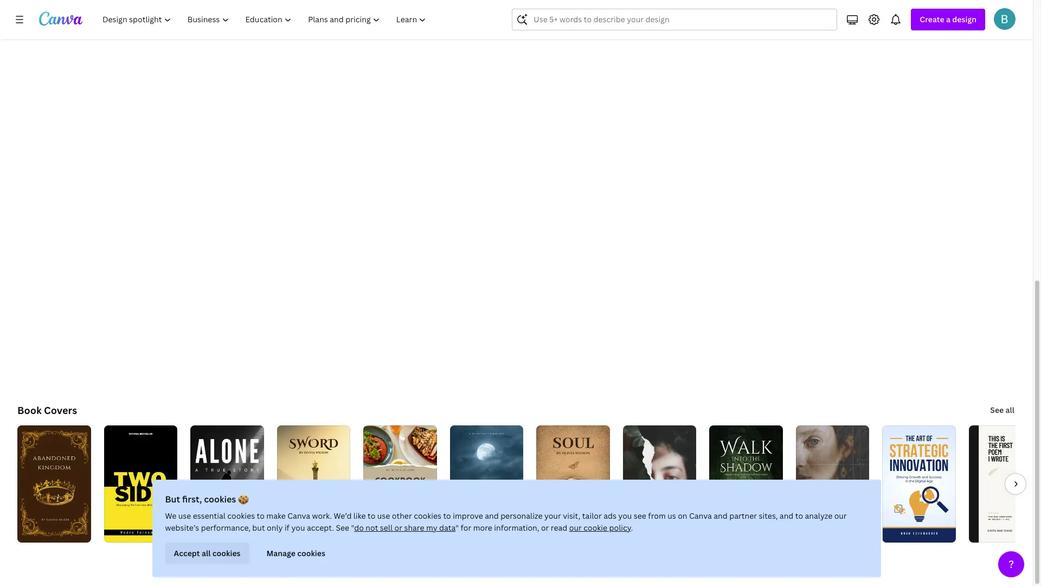 Task type: locate. For each thing, give the bounding box(es) containing it.
all inside button
[[202, 548, 211, 558]]

tailor
[[583, 511, 602, 521]]

3 and from the left
[[780, 511, 794, 521]]

cookies down performance,
[[213, 548, 241, 558]]

0 vertical spatial our
[[835, 511, 847, 521]]

use
[[178, 511, 191, 521], [378, 511, 390, 521]]

" left the for on the left of the page
[[456, 523, 459, 533]]

and up do not sell or share my data " for more information, or read our cookie policy . in the bottom of the page
[[485, 511, 499, 521]]

you right if
[[292, 523, 305, 533]]

0 horizontal spatial our
[[570, 523, 582, 533]]

2 and from the left
[[714, 511, 728, 521]]

1 vertical spatial you
[[292, 523, 305, 533]]

2 horizontal spatial and
[[780, 511, 794, 521]]

performance,
[[201, 523, 251, 533]]

read
[[551, 523, 568, 533]]

sites,
[[759, 511, 778, 521]]

0 horizontal spatial all
[[202, 548, 211, 558]]

1 vertical spatial all
[[202, 548, 211, 558]]

or right sell
[[395, 523, 403, 533]]

see inside we use essential cookies to make canva work. we'd like to use other cookies to improve and personalize your visit, tailor ads you see from us on canva and partner sites, and to analyze our website's performance, but only if you accept. see "
[[336, 523, 350, 533]]

to up but
[[257, 511, 265, 521]]

canva up if
[[288, 511, 310, 521]]

top level navigation element
[[95, 9, 436, 30]]

create a design button
[[912, 9, 986, 30]]

to up data
[[444, 511, 451, 521]]

1 use from the left
[[178, 511, 191, 521]]

for
[[461, 523, 472, 533]]

other
[[392, 511, 412, 521]]

1 vertical spatial our
[[570, 523, 582, 533]]

policy
[[610, 523, 631, 533]]

sell
[[380, 523, 393, 533]]

1 and from the left
[[485, 511, 499, 521]]

1 canva from the left
[[288, 511, 310, 521]]

cookies inside button
[[213, 548, 241, 558]]

all
[[1006, 405, 1015, 415], [202, 548, 211, 558]]

2 canva from the left
[[690, 511, 712, 521]]

essential
[[193, 511, 226, 521]]

ads
[[604, 511, 617, 521]]

do not sell or share my data link
[[354, 523, 456, 533]]

cookies up my
[[414, 511, 442, 521]]

"
[[351, 523, 354, 533], [456, 523, 459, 533]]

use up website's at the left bottom of page
[[178, 511, 191, 521]]

like
[[354, 511, 366, 521]]

website's
[[165, 523, 199, 533]]

1 " from the left
[[351, 523, 354, 533]]

0 vertical spatial see
[[991, 405, 1004, 415]]

.
[[631, 523, 633, 533]]

1 horizontal spatial "
[[456, 523, 459, 533]]

you up policy
[[619, 511, 632, 521]]

us
[[668, 511, 677, 521]]

0 horizontal spatial and
[[485, 511, 499, 521]]

to left analyze
[[796, 511, 804, 521]]

cookies inside 'button'
[[297, 548, 325, 558]]

you
[[619, 511, 632, 521], [292, 523, 305, 533]]

manage
[[267, 548, 296, 558]]

2 use from the left
[[378, 511, 390, 521]]

0 horizontal spatial canva
[[288, 511, 310, 521]]

accept.
[[307, 523, 334, 533]]

2 or from the left
[[541, 523, 549, 533]]

accept all cookies
[[174, 548, 241, 558]]

0 horizontal spatial "
[[351, 523, 354, 533]]

analyze
[[806, 511, 833, 521]]

cookies down accept.
[[297, 548, 325, 558]]

to
[[257, 511, 265, 521], [368, 511, 376, 521], [444, 511, 451, 521], [796, 511, 804, 521]]

visit,
[[563, 511, 581, 521]]

or
[[395, 523, 403, 533], [541, 523, 549, 533]]

None search field
[[512, 9, 838, 30]]

only
[[267, 523, 283, 533]]

my
[[426, 523, 438, 533]]

work.
[[312, 511, 332, 521]]

1 horizontal spatial see
[[991, 405, 1004, 415]]

canva
[[288, 511, 310, 521], [690, 511, 712, 521]]

improve
[[453, 511, 483, 521]]

our right analyze
[[835, 511, 847, 521]]

our inside we use essential cookies to make canva work. we'd like to use other cookies to improve and personalize your visit, tailor ads you see from us on canva and partner sites, and to analyze our website's performance, but only if you accept. see "
[[835, 511, 847, 521]]

1 horizontal spatial all
[[1006, 405, 1015, 415]]

to right like
[[368, 511, 376, 521]]

1 horizontal spatial our
[[835, 511, 847, 521]]

and right sites,
[[780, 511, 794, 521]]

and left partner
[[714, 511, 728, 521]]

and
[[485, 511, 499, 521], [714, 511, 728, 521], [780, 511, 794, 521]]

cookies down the 🍪 in the left bottom of the page
[[227, 511, 255, 521]]

1 horizontal spatial or
[[541, 523, 549, 533]]

from
[[649, 511, 666, 521]]

our
[[835, 511, 847, 521], [570, 523, 582, 533]]

more
[[474, 523, 493, 533]]

1 horizontal spatial canva
[[690, 511, 712, 521]]

canva right on
[[690, 511, 712, 521]]

0 horizontal spatial see
[[336, 523, 350, 533]]

our cookie policy link
[[570, 523, 631, 533]]

covers
[[44, 404, 77, 417]]

0 horizontal spatial use
[[178, 511, 191, 521]]

🍪
[[238, 493, 249, 505]]

see
[[991, 405, 1004, 415], [336, 523, 350, 533]]

a
[[947, 14, 951, 24]]

4 to from the left
[[796, 511, 804, 521]]

personalize
[[501, 511, 543, 521]]

all for see
[[1006, 405, 1015, 415]]

use up sell
[[378, 511, 390, 521]]

if
[[285, 523, 290, 533]]

see
[[634, 511, 647, 521]]

1 horizontal spatial and
[[714, 511, 728, 521]]

1 horizontal spatial use
[[378, 511, 390, 521]]

0 vertical spatial all
[[1006, 405, 1015, 415]]

1 vertical spatial see
[[336, 523, 350, 533]]

0 horizontal spatial or
[[395, 523, 403, 533]]

but first, cookies 🍪 dialog
[[152, 480, 881, 577]]

book
[[17, 404, 42, 417]]

" down like
[[351, 523, 354, 533]]

or left read in the right bottom of the page
[[541, 523, 549, 533]]

our down visit,
[[570, 523, 582, 533]]

we use essential cookies to make canva work. we'd like to use other cookies to improve and personalize your visit, tailor ads you see from us on canva and partner sites, and to analyze our website's performance, but only if you accept. see "
[[165, 511, 847, 533]]

0 vertical spatial you
[[619, 511, 632, 521]]

cookies
[[204, 493, 236, 505], [227, 511, 255, 521], [414, 511, 442, 521], [213, 548, 241, 558], [297, 548, 325, 558]]



Task type: describe. For each thing, give the bounding box(es) containing it.
design
[[953, 14, 977, 24]]

information,
[[494, 523, 540, 533]]

your
[[545, 511, 561, 521]]

book covers
[[17, 404, 77, 417]]

1 horizontal spatial you
[[619, 511, 632, 521]]

2 to from the left
[[368, 511, 376, 521]]

3 to from the left
[[444, 511, 451, 521]]

partner
[[730, 511, 758, 521]]

but
[[165, 493, 180, 505]]

1 to from the left
[[257, 511, 265, 521]]

first,
[[182, 493, 202, 505]]

cookie
[[584, 523, 608, 533]]

we'd
[[334, 511, 352, 521]]

book covers link
[[17, 404, 77, 417]]

manage cookies
[[267, 548, 325, 558]]

but first, cookies 🍪
[[165, 493, 249, 505]]

2 " from the left
[[456, 523, 459, 533]]

we
[[165, 511, 177, 521]]

see all
[[991, 405, 1015, 415]]

see all link
[[990, 399, 1016, 421]]

1 or from the left
[[395, 523, 403, 533]]

on
[[678, 511, 688, 521]]

Search search field
[[534, 9, 816, 30]]

" inside we use essential cookies to make canva work. we'd like to use other cookies to improve and personalize your visit, tailor ads you see from us on canva and partner sites, and to analyze our website's performance, but only if you accept. see "
[[351, 523, 354, 533]]

brad klo image
[[995, 8, 1016, 30]]

accept all cookies button
[[165, 543, 249, 564]]

accept
[[174, 548, 200, 558]]

all for accept
[[202, 548, 211, 558]]

data
[[440, 523, 456, 533]]

not
[[366, 523, 378, 533]]

do
[[354, 523, 364, 533]]

share
[[404, 523, 425, 533]]

create
[[920, 14, 945, 24]]

0 horizontal spatial you
[[292, 523, 305, 533]]

but
[[252, 523, 265, 533]]

make
[[267, 511, 286, 521]]

do not sell or share my data " for more information, or read our cookie policy .
[[354, 523, 633, 533]]

manage cookies button
[[258, 543, 334, 564]]

create a design
[[920, 14, 977, 24]]

cookies up essential
[[204, 493, 236, 505]]



Task type: vqa. For each thing, say whether or not it's contained in the screenshot.
the bottommost See
yes



